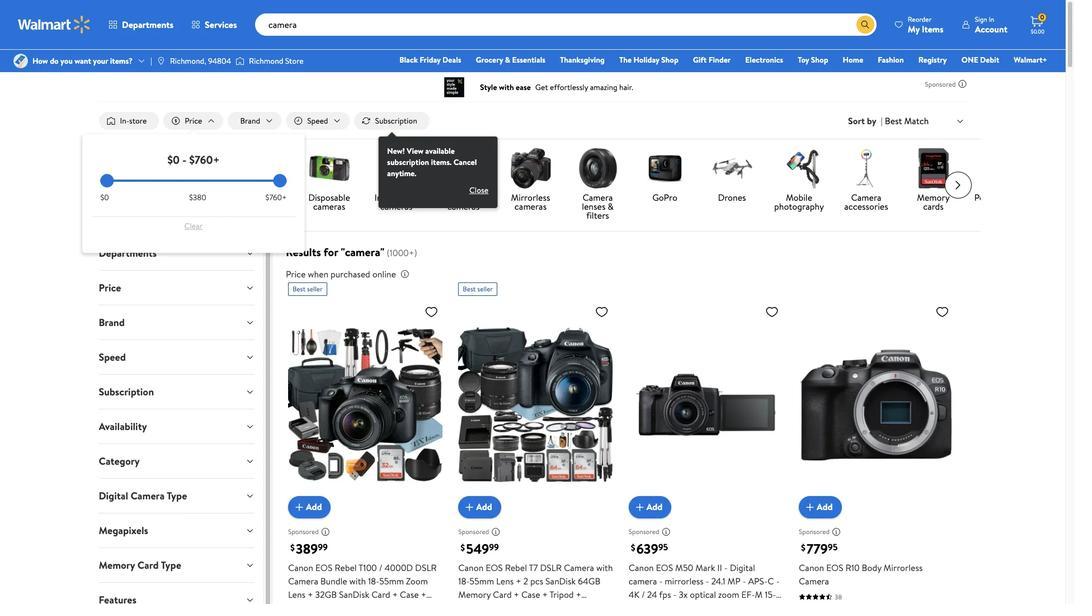Task type: locate. For each thing, give the bounding box(es) containing it.
sandisk
[[546, 575, 576, 587], [339, 589, 369, 601]]

2 add from the left
[[476, 501, 492, 513]]

$ for 389
[[290, 542, 295, 554]]

purchased
[[331, 268, 370, 280]]

1 95 from the left
[[659, 541, 668, 554]]

digital up mp
[[730, 562, 755, 574]]

sign in to add to favorites list, canon eos rebel t7 dslr camera with 18-55mm lens + 2 pcs sandisk 64gb memory card + case + tripod + telephoto + zeetech accessory bundle image
[[595, 305, 609, 319]]

/ inside canon eos rebel t100 / 4000d dslr camera bundle with 18-55mm zoom lens + 32gb sandisk card + case + tripod + zeetech accessory
[[379, 562, 383, 574]]

2 add to cart image from the left
[[804, 501, 817, 514]]

1 dslr from the left
[[415, 562, 437, 574]]

$ left 549
[[461, 542, 465, 554]]

0 vertical spatial brand
[[240, 115, 260, 126]]

by right sort
[[867, 115, 877, 127]]

ad disclaimer and feedback for ingridsponsoredproducts image
[[321, 528, 330, 537], [491, 528, 500, 537], [662, 528, 671, 537]]

1 vertical spatial type
[[161, 559, 181, 573]]

0 vertical spatial sandisk
[[546, 575, 576, 587]]

1 horizontal spatial case
[[522, 589, 540, 601]]

canon down 779
[[799, 562, 824, 574]]

subscription up availability
[[99, 385, 154, 399]]

lens left 32gb
[[288, 589, 306, 601]]

digital camera type tab
[[90, 479, 264, 513]]

$0 for $0 - $760+
[[167, 152, 180, 167]]

m50
[[676, 562, 694, 574]]

sandisk right 32gb
[[339, 589, 369, 601]]

cameras inside mirrorless cameras
[[515, 200, 547, 213]]

0 horizontal spatial tripod
[[288, 602, 312, 604]]

0 horizontal spatial ad disclaimer and feedback for ingridsponsoredproducts image
[[321, 528, 330, 537]]

digital slr cameras image
[[444, 148, 484, 189]]

memory inside memory cards "link"
[[917, 191, 950, 204]]

want
[[75, 55, 91, 67]]

3 add from the left
[[647, 501, 663, 513]]

1 horizontal spatial 55mm
[[470, 575, 494, 587]]

sign in to add to favorites list, canon eos rebel t100 / 4000d dslr camera bundle with 18-55mm zoom lens + 32gb sandisk card + case + tripod + zeetech accessory image
[[425, 305, 438, 319]]

eos for 549
[[486, 562, 503, 574]]

speed button
[[286, 112, 350, 130], [90, 340, 264, 374]]

rebel left t100
[[335, 562, 357, 574]]

zoom
[[718, 589, 740, 601]]

sponsored up 779
[[799, 527, 830, 537]]

55mm inside canon eos rebel t7 dslr camera with 18-55mm lens + 2 pcs sandisk 64gb memory card + case + tripod + telephoto + zeetech accessory bundle
[[470, 575, 494, 587]]

$0 up the $760 range field
[[167, 152, 180, 167]]

gift
[[693, 54, 707, 65]]

camera accessories image
[[846, 148, 887, 189]]

camera up filters
[[583, 191, 613, 204]]

0 horizontal spatial subscription
[[99, 385, 154, 399]]

 image right the 94804 at top
[[236, 55, 245, 67]]

canon inside canon eos rebel t7 dslr camera with 18-55mm lens + 2 pcs sandisk 64gb memory card + case + tripod + telephoto + zeetech accessory bundle
[[458, 562, 484, 574]]

category tab
[[90, 444, 264, 479]]

tab
[[90, 583, 264, 604]]

subscription up new!
[[375, 115, 417, 126]]

- right 'c'
[[776, 575, 780, 587]]

canon for 549
[[458, 562, 484, 574]]

type up 'megapixels' dropdown button
[[167, 489, 187, 503]]

brand button
[[228, 112, 282, 130], [90, 306, 264, 340]]

next slide for chipmodulewithimages list image
[[945, 172, 972, 199]]

1 vertical spatial brand
[[99, 316, 125, 330]]

price tab
[[90, 271, 264, 305]]

camera inside canon eos rebel t7 dslr camera with 18-55mm lens + 2 pcs sandisk 64gb memory card + case + tripod + telephoto + zeetech accessory bundle
[[564, 562, 594, 574]]

1 horizontal spatial bundle
[[582, 602, 608, 604]]

1 horizontal spatial dslr
[[540, 562, 562, 574]]

eos inside canon eos rebel t100 / 4000d dslr camera bundle with 18-55mm zoom lens + 32gb sandisk card + case + tripod + zeetech accessory
[[315, 562, 333, 574]]

thanksgiving
[[560, 54, 605, 65]]

shop all deals
[[102, 191, 154, 204]]

1 accessory from the left
[[355, 602, 395, 604]]

1 99 from the left
[[318, 541, 328, 554]]

brand button down price 'tab'
[[90, 306, 264, 340]]

0 horizontal spatial seller
[[307, 284, 323, 294]]

1 vertical spatial sandisk
[[339, 589, 369, 601]]

toy
[[798, 54, 809, 65]]

canon inside canon eos rebel t100 / 4000d dslr camera bundle with 18-55mm zoom lens + 32gb sandisk card + case + tripod + zeetech accessory
[[288, 562, 313, 574]]

all for cameras
[[202, 191, 210, 204]]

$0.00
[[1031, 27, 1045, 35]]

tripod inside canon eos rebel t100 / 4000d dslr camera bundle with 18-55mm zoom lens + 32gb sandisk card + case + tripod + zeetech accessory
[[288, 602, 312, 604]]

1 horizontal spatial card
[[372, 589, 390, 601]]

holiday
[[634, 54, 660, 65]]

1 horizontal spatial seller
[[478, 284, 493, 294]]

bundle up 32gb
[[321, 575, 347, 587]]

fashion
[[878, 54, 904, 65]]

departments tab
[[90, 236, 264, 270]]

1 horizontal spatial &
[[608, 200, 614, 213]]

0 horizontal spatial sandisk
[[339, 589, 369, 601]]

0 horizontal spatial 99
[[318, 541, 328, 554]]

category
[[99, 454, 140, 468]]

1 vertical spatial with
[[349, 575, 366, 587]]

shop inside the shop all cameras
[[180, 191, 199, 204]]

1 horizontal spatial accessory
[[540, 602, 579, 604]]

0 vertical spatial /
[[379, 562, 383, 574]]

type inside "digital camera type" dropdown button
[[167, 489, 187, 503]]

1 horizontal spatial best
[[463, 284, 476, 294]]

shop for shop all deals
[[102, 191, 121, 204]]

camera down the 'camera accessories' image
[[851, 191, 882, 204]]

canon inside canon eos m50 mark ii - digital camera - mirrorless - 24.1 mp - aps-c - 4k / 24 fps - 3x optical zoom ef-m 15- 45mm is stm lens - wi-fi, bluetoot
[[629, 562, 654, 574]]

memory card type
[[99, 559, 181, 573]]

1 horizontal spatial add to cart image
[[804, 501, 817, 514]]

add to cart image
[[293, 501, 306, 514], [804, 501, 817, 514]]

digital left slr
[[442, 191, 468, 204]]

add to cart image up 779
[[804, 501, 817, 514]]

type down 'megapixels' dropdown button
[[161, 559, 181, 573]]

eos inside canon eos rebel t7 dslr camera with 18-55mm lens + 2 pcs sandisk 64gb memory card + case + tripod + telephoto + zeetech accessory bundle
[[486, 562, 503, 574]]

1 vertical spatial $0
[[100, 192, 109, 203]]

3 $ from the left
[[631, 542, 636, 554]]

camera inside canon eos r10 body mirrorless camera
[[799, 575, 829, 587]]

2 horizontal spatial memory
[[917, 191, 950, 204]]

shop all deals link
[[99, 148, 157, 204]]

ad disclaimer and feedback for ingridsponsoredproducts image up $ 639 95
[[662, 528, 671, 537]]

canon eos rebel t100 / 4000d dslr camera bundle with 18-55mm zoom lens + 32gb sandisk card + case + tripod + zeetech accessory image
[[288, 301, 443, 510]]

95 for 639
[[659, 541, 668, 554]]

store
[[129, 115, 147, 126]]

0 vertical spatial $0
[[167, 152, 180, 167]]

2 zeetech from the left
[[507, 602, 538, 604]]

seller for 389
[[307, 284, 323, 294]]

speed button up disposable cameras image
[[286, 112, 350, 130]]

& right lenses
[[608, 200, 614, 213]]

fi,
[[721, 602, 730, 604]]

1 horizontal spatial brand
[[240, 115, 260, 126]]

disposable cameras
[[308, 191, 350, 213]]

1 horizontal spatial by
[[867, 115, 877, 127]]

camera lenses & filters
[[582, 191, 614, 222]]

1 horizontal spatial speed button
[[286, 112, 350, 130]]

0 horizontal spatial card
[[137, 559, 159, 573]]

- left 3x
[[673, 589, 677, 601]]

speed button up "subscription" tab
[[90, 340, 264, 374]]

0 vertical spatial bundle
[[321, 575, 347, 587]]

case inside canon eos rebel t100 / 4000d dslr camera bundle with 18-55mm zoom lens + 32gb sandisk card + case + tripod + zeetech accessory
[[400, 589, 419, 601]]

canon
[[288, 562, 313, 574], [458, 562, 484, 574], [629, 562, 654, 574], [799, 562, 824, 574]]

memory cards
[[917, 191, 950, 213]]

18- inside canon eos rebel t100 / 4000d dslr camera bundle with 18-55mm zoom lens + 32gb sandisk card + case + tripod + zeetech accessory
[[368, 575, 379, 587]]

results for "camera" (1000+)
[[286, 245, 417, 260]]

0 horizontal spatial accessory
[[355, 602, 395, 604]]

0 vertical spatial price
[[185, 115, 202, 126]]

eos for 779
[[827, 562, 844, 574]]

$ left '389'
[[290, 542, 295, 554]]

sponsored up "639"
[[629, 527, 660, 537]]

1 zeetech from the left
[[322, 602, 353, 604]]

| left best match
[[881, 115, 883, 127]]

photography
[[775, 200, 824, 213]]

point & shoot cameras link
[[972, 148, 1030, 213]]

add
[[306, 501, 322, 513], [476, 501, 492, 513], [647, 501, 663, 513], [817, 501, 833, 513]]

1 horizontal spatial rebel
[[505, 562, 527, 574]]

4 $ from the left
[[801, 542, 806, 554]]

canon eos rebel t7 dslr camera with 18-55mm lens + 2 pcs sandisk 64gb memory card + case + tripod + telephoto + zeetech accessory bundle image
[[458, 301, 613, 510]]

departments up "items?"
[[122, 18, 174, 31]]

1 add from the left
[[306, 501, 322, 513]]

price
[[185, 115, 202, 126], [286, 268, 306, 280], [99, 281, 121, 295]]

 image left richmond,
[[157, 57, 166, 65]]

digital inside canon eos m50 mark ii - digital camera - mirrorless - 24.1 mp - aps-c - 4k / 24 fps - 3x optical zoom ef-m 15- 45mm is stm lens - wi-fi, bluetoot
[[730, 562, 755, 574]]

2 eos from the left
[[486, 562, 503, 574]]

99 inside $ 549 99
[[489, 541, 499, 554]]

4k
[[629, 589, 640, 601]]

eos inside canon eos m50 mark ii - digital camera - mirrorless - 24.1 mp - aps-c - 4k / 24 fps - 3x optical zoom ef-m 15- 45mm is stm lens - wi-fi, bluetoot
[[656, 562, 673, 574]]

0 horizontal spatial best seller
[[293, 284, 323, 294]]

- right mp
[[743, 575, 746, 587]]

2 horizontal spatial price
[[286, 268, 306, 280]]

2 ad disclaimer and feedback for ingridsponsoredproducts image from the left
[[491, 528, 500, 537]]

1 canon from the left
[[288, 562, 313, 574]]

memory card type tab
[[90, 548, 264, 583]]

shop inside shop cameras by brand
[[235, 191, 255, 204]]

4 add from the left
[[817, 501, 833, 513]]

2 case from the left
[[522, 589, 540, 601]]

grocery
[[476, 54, 503, 65]]

mirrorless cameras link
[[502, 148, 560, 213]]

camera up 64gb
[[564, 562, 594, 574]]

best for 549
[[463, 284, 476, 294]]

canon for 389
[[288, 562, 313, 574]]

2 horizontal spatial &
[[997, 191, 1003, 204]]

4 add button from the left
[[799, 496, 842, 519]]

0 horizontal spatial 55mm
[[379, 575, 404, 587]]

$ inside $ 639 95
[[631, 542, 636, 554]]

2 accessory from the left
[[540, 602, 579, 604]]

1 horizontal spatial |
[[881, 115, 883, 127]]

memory cards link
[[905, 148, 963, 213]]

1 vertical spatial departments
[[99, 246, 157, 260]]

$ for 779
[[801, 542, 806, 554]]

2 all from the left
[[202, 191, 210, 204]]

0 horizontal spatial all
[[124, 191, 132, 204]]

& inside point & shoot cameras
[[997, 191, 1003, 204]]

rebel inside canon eos rebel t100 / 4000d dslr camera bundle with 18-55mm zoom lens + 32gb sandisk card + case + tripod + zeetech accessory
[[335, 562, 357, 574]]

1 horizontal spatial 95
[[828, 541, 838, 554]]

add to cart image up "639"
[[633, 501, 647, 514]]

0 vertical spatial by
[[867, 115, 877, 127]]

black
[[400, 54, 418, 65]]

with up 64gb
[[597, 562, 613, 574]]

add for add to cart icon for canon eos rebel t100 / 4000d dslr camera bundle with 18-55mm zoom lens + 32gb sandisk card + case + tripod + zeetech accessory "image"
[[306, 501, 322, 513]]

0 vertical spatial with
[[597, 562, 613, 574]]

megapixels
[[99, 524, 148, 538]]

1 vertical spatial memory
[[99, 559, 135, 573]]

1 horizontal spatial /
[[642, 589, 645, 601]]

cameras
[[257, 191, 289, 204], [179, 200, 211, 213], [313, 200, 345, 213], [380, 200, 413, 213], [448, 200, 480, 213], [515, 200, 547, 213], [985, 200, 1017, 213]]

telephoto
[[458, 602, 497, 604]]

0 horizontal spatial mirrorless
[[511, 191, 550, 204]]

$ inside $ 389 99
[[290, 542, 295, 554]]

all inside the shop all cameras
[[202, 191, 210, 204]]

0 horizontal spatial &
[[505, 54, 510, 65]]

549
[[466, 539, 489, 558]]

memory inside memory card type dropdown button
[[99, 559, 135, 573]]

rebel
[[335, 562, 357, 574], [505, 562, 527, 574]]

registry
[[919, 54, 947, 65]]

canon eos r10 body mirrorless camera
[[799, 562, 923, 587]]

2 add button from the left
[[458, 496, 501, 519]]

items.
[[431, 157, 452, 168]]

1 horizontal spatial digital
[[442, 191, 468, 204]]

$760+ up the $0 range field
[[189, 152, 220, 167]]

3 add button from the left
[[629, 496, 672, 519]]

| right "items?"
[[151, 55, 152, 67]]

1 horizontal spatial with
[[597, 562, 613, 574]]

deals
[[443, 54, 461, 65]]

black friday deals link
[[395, 54, 466, 66]]

accessory down pcs
[[540, 602, 579, 604]]

camera inside camera lenses & filters
[[583, 191, 613, 204]]

99 inside $ 389 99
[[318, 541, 328, 554]]

r10
[[846, 562, 860, 574]]

lens inside canon eos rebel t7 dslr camera with 18-55mm lens + 2 pcs sandisk 64gb memory card + case + tripod + telephoto + zeetech accessory bundle
[[496, 575, 514, 587]]

1 vertical spatial subscription
[[99, 385, 154, 399]]

one debit link
[[957, 54, 1005, 66]]

brand button up 'shop cameras by brand' image
[[228, 112, 282, 130]]

1 seller from the left
[[307, 284, 323, 294]]

1 add button from the left
[[288, 496, 331, 519]]

2 $ from the left
[[461, 542, 465, 554]]

0 horizontal spatial brand
[[99, 316, 125, 330]]

18-
[[368, 575, 379, 587], [458, 575, 470, 587]]

grocery & essentials link
[[471, 54, 551, 66]]

1 horizontal spatial memory
[[458, 589, 491, 601]]

case down the zoom
[[400, 589, 419, 601]]

1 55mm from the left
[[379, 575, 404, 587]]

 image
[[13, 54, 28, 68]]

eos down $ 549 99
[[486, 562, 503, 574]]

/ up the 45mm
[[642, 589, 645, 601]]

rebel inside canon eos rebel t7 dslr camera with 18-55mm lens + 2 pcs sandisk 64gb memory card + case + tripod + telephoto + zeetech accessory bundle
[[505, 562, 527, 574]]

dslr right t7
[[540, 562, 562, 574]]

richmond store
[[249, 55, 304, 67]]

0 horizontal spatial rebel
[[335, 562, 357, 574]]

all down the $0 range field
[[202, 191, 210, 204]]

0 $0.00
[[1031, 12, 1045, 35]]

departments down shop all deals in the top of the page
[[99, 246, 157, 260]]

2 vertical spatial digital
[[730, 562, 755, 574]]

18- down t100
[[368, 575, 379, 587]]

ad disclaimer and feedback for ingridsponsoredproducts image up $ 549 99
[[491, 528, 500, 537]]

18- up telephoto
[[458, 575, 470, 587]]

mirrorless right "body"
[[884, 562, 923, 574]]

type for memory card type
[[161, 559, 181, 573]]

$ inside $ 779 95
[[801, 542, 806, 554]]

& right the grocery on the left top
[[505, 54, 510, 65]]

canon for 779
[[799, 562, 824, 574]]

1 vertical spatial by
[[245, 200, 255, 213]]

4000d
[[385, 562, 413, 574]]

zeetech inside canon eos rebel t100 / 4000d dslr camera bundle with 18-55mm zoom lens + 32gb sandisk card + case + tripod + zeetech accessory
[[322, 602, 353, 604]]

1 horizontal spatial ad disclaimer and feedback for ingridsponsoredproducts image
[[491, 528, 500, 537]]

case inside canon eos rebel t7 dslr camera with 18-55mm lens + 2 pcs sandisk 64gb memory card + case + tripod + telephoto + zeetech accessory bundle
[[522, 589, 540, 601]]

0 horizontal spatial lens
[[288, 589, 306, 601]]

best seller for 389
[[293, 284, 323, 294]]

the
[[619, 54, 632, 65]]

add button for canon eos m50 mark ii - digital camera - mirrorless - 24.1 mp - aps-c - 4k / 24 fps - 3x optical zoom ef-m 15-45mm is stm lens - wi-fi, bluetooth - black image at right
[[629, 496, 672, 519]]

mobile photography link
[[770, 148, 829, 213]]

$ left "639"
[[631, 542, 636, 554]]

point & shoot cameras
[[975, 191, 1027, 213]]

sandisk right pcs
[[546, 575, 576, 587]]

18- inside canon eos rebel t7 dslr camera with 18-55mm lens + 2 pcs sandisk 64gb memory card + case + tripod + telephoto + zeetech accessory bundle
[[458, 575, 470, 587]]

with down t100
[[349, 575, 366, 587]]

best for 389
[[293, 284, 306, 294]]

digital slr cameras
[[442, 191, 485, 213]]

in-store button
[[99, 112, 159, 130]]

speed button inside sort and filter section element
[[286, 112, 350, 130]]

sign
[[975, 14, 988, 24]]

2 95 from the left
[[828, 541, 838, 554]]

departments inside popup button
[[122, 18, 174, 31]]

1 horizontal spatial $0
[[167, 152, 180, 167]]

subscription inside button
[[375, 115, 417, 126]]

add up $ 389 99
[[306, 501, 322, 513]]

eos down $ 389 99
[[315, 562, 333, 574]]

1 horizontal spatial speed
[[307, 115, 328, 126]]

2 99 from the left
[[489, 541, 499, 554]]

2 canon from the left
[[458, 562, 484, 574]]

add to cart image up '389'
[[293, 501, 306, 514]]

home
[[843, 54, 864, 65]]

0 vertical spatial |
[[151, 55, 152, 67]]

0 horizontal spatial /
[[379, 562, 383, 574]]

canon down '389'
[[288, 562, 313, 574]]

best match
[[885, 115, 929, 127]]

card down t100
[[372, 589, 390, 601]]

accessory inside canon eos rebel t100 / 4000d dslr camera bundle with 18-55mm zoom lens + 32gb sandisk card + case + tripod + zeetech accessory
[[355, 602, 395, 604]]

$ for 639
[[631, 542, 636, 554]]

seller
[[307, 284, 323, 294], [478, 284, 493, 294]]

1 18- from the left
[[368, 575, 379, 587]]

0 horizontal spatial |
[[151, 55, 152, 67]]

add button up $ 549 99
[[458, 496, 501, 519]]

ad disclaimer and feedback for skylinedisplayad image
[[958, 79, 967, 88]]

add to cart image up 549
[[463, 501, 476, 514]]

case down the 2
[[522, 589, 540, 601]]

1 horizontal spatial price
[[185, 115, 202, 126]]

digital inside dropdown button
[[99, 489, 128, 503]]

ad disclaimer and feedback for ingridsponsoredproducts image for 549
[[491, 528, 500, 537]]

1 horizontal spatial subscription
[[375, 115, 417, 126]]

card inside canon eos rebel t100 / 4000d dslr camera bundle with 18-55mm zoom lens + 32gb sandisk card + case + tripod + zeetech accessory
[[372, 589, 390, 601]]

shop left brand
[[235, 191, 255, 204]]

"camera"
[[341, 245, 385, 260]]

brand for topmost brand dropdown button
[[240, 115, 260, 126]]

0 horizontal spatial with
[[349, 575, 366, 587]]

online
[[373, 268, 396, 280]]

your
[[93, 55, 108, 67]]

my
[[908, 23, 920, 35]]

0 horizontal spatial 95
[[659, 541, 668, 554]]

canon up camera
[[629, 562, 654, 574]]

2 add to cart image from the left
[[633, 501, 647, 514]]

0 horizontal spatial by
[[245, 200, 255, 213]]

0 vertical spatial type
[[167, 489, 187, 503]]

1 rebel from the left
[[335, 562, 357, 574]]

1 vertical spatial price button
[[90, 271, 264, 305]]

mirrorless cameras
[[511, 191, 550, 213]]

0 horizontal spatial case
[[400, 589, 419, 601]]

add button for canon eos rebel t100 / 4000d dslr camera bundle with 18-55mm zoom lens + 32gb sandisk card + case + tripod + zeetech accessory "image"
[[288, 496, 331, 519]]

3 eos from the left
[[656, 562, 673, 574]]

1 add to cart image from the left
[[293, 501, 306, 514]]

$760+ down 'shop cameras by brand' image
[[266, 192, 287, 203]]

1 $ from the left
[[290, 542, 295, 554]]

0 horizontal spatial $760+
[[189, 152, 220, 167]]

price button down departments dropdown button
[[90, 271, 264, 305]]

0 horizontal spatial digital
[[99, 489, 128, 503]]

by inside sort and filter section element
[[867, 115, 877, 127]]

95 down ad disclaimer and feedback for ingridsponsoredproducts image
[[828, 541, 838, 554]]

digital inside digital slr cameras
[[442, 191, 468, 204]]

eos inside canon eos r10 body mirrorless camera
[[827, 562, 844, 574]]

digital for digital camera type
[[99, 489, 128, 503]]

clear button
[[100, 217, 287, 235]]

1 horizontal spatial all
[[202, 191, 210, 204]]

price inside sort and filter section element
[[185, 115, 202, 126]]

1 best seller from the left
[[293, 284, 323, 294]]

legal information image
[[401, 270, 410, 279]]

& for point
[[997, 191, 1003, 204]]

accessory down t100
[[355, 602, 395, 604]]

by
[[867, 115, 877, 127], [245, 200, 255, 213]]

1 add to cart image from the left
[[463, 501, 476, 514]]

sort by |
[[848, 115, 883, 127]]

sort
[[848, 115, 865, 127]]

camera down 779
[[799, 575, 829, 587]]

price button up the $0 - $760+
[[164, 112, 224, 130]]

1 vertical spatial speed button
[[90, 340, 264, 374]]

/
[[379, 562, 383, 574], [642, 589, 645, 601]]

shop for shop all cameras
[[180, 191, 199, 204]]

1 eos from the left
[[315, 562, 333, 574]]

eos left r10
[[827, 562, 844, 574]]

2 vertical spatial memory
[[458, 589, 491, 601]]

brand inside sort and filter section element
[[240, 115, 260, 126]]

speed inside tab
[[99, 350, 126, 364]]

bundle down 64gb
[[582, 602, 608, 604]]

ad disclaimer and feedback for ingridsponsoredproducts image up $ 389 99
[[321, 528, 330, 537]]

add up $ 639 95
[[647, 501, 663, 513]]

departments inside dropdown button
[[99, 246, 157, 260]]

add to cart image
[[463, 501, 476, 514], [633, 501, 647, 514]]

camera lenses & filters image
[[578, 148, 618, 189]]

0 vertical spatial departments
[[122, 18, 174, 31]]

4 canon from the left
[[799, 562, 824, 574]]

type inside memory card type dropdown button
[[161, 559, 181, 573]]

2 vertical spatial price
[[99, 281, 121, 295]]

0 vertical spatial speed
[[307, 115, 328, 126]]

gopro image
[[645, 148, 685, 189]]

1 vertical spatial speed
[[99, 350, 126, 364]]

/ right t100
[[379, 562, 383, 574]]

type
[[167, 489, 187, 503], [161, 559, 181, 573]]

gopro
[[653, 191, 678, 204]]

2 horizontal spatial ad disclaimer and feedback for ingridsponsoredproducts image
[[662, 528, 671, 537]]

price button
[[164, 112, 224, 130], [90, 271, 264, 305]]

3 canon from the left
[[629, 562, 654, 574]]

by left brand
[[245, 200, 255, 213]]

1 vertical spatial brand button
[[90, 306, 264, 340]]

1 horizontal spatial 18-
[[458, 575, 470, 587]]

 image
[[236, 55, 245, 67], [157, 57, 166, 65]]

memory
[[917, 191, 950, 204], [99, 559, 135, 573], [458, 589, 491, 601]]

 image for richmond store
[[236, 55, 245, 67]]

2 18- from the left
[[458, 575, 470, 587]]

0 vertical spatial lens
[[496, 575, 514, 587]]

95 up mirrorless
[[659, 541, 668, 554]]

0 vertical spatial tripod
[[550, 589, 574, 601]]

3 ad disclaimer and feedback for ingridsponsoredproducts image from the left
[[662, 528, 671, 537]]

2 best seller from the left
[[463, 284, 493, 294]]

& for grocery
[[505, 54, 510, 65]]

1 ad disclaimer and feedback for ingridsponsoredproducts image from the left
[[321, 528, 330, 537]]

with
[[597, 562, 613, 574], [349, 575, 366, 587]]

$0 down shop all deals image
[[100, 192, 109, 203]]

zeetech down the 2
[[507, 602, 538, 604]]

2 55mm from the left
[[470, 575, 494, 587]]

dslr up the zoom
[[415, 562, 437, 574]]

digital for digital slr cameras
[[442, 191, 468, 204]]

canon down 549
[[458, 562, 484, 574]]

brand inside tab
[[99, 316, 125, 330]]

memory down megapixels
[[99, 559, 135, 573]]

2 rebel from the left
[[505, 562, 527, 574]]

55mm up telephoto
[[470, 575, 494, 587]]

canon inside canon eos r10 body mirrorless camera
[[799, 562, 824, 574]]

digital camera type button
[[90, 479, 264, 513]]

all left deals
[[124, 191, 132, 204]]

1 vertical spatial /
[[642, 589, 645, 601]]

view
[[407, 146, 424, 157]]

mobile
[[786, 191, 813, 204]]

1 vertical spatial lens
[[288, 589, 306, 601]]

1 horizontal spatial  image
[[236, 55, 245, 67]]

1 all from the left
[[124, 191, 132, 204]]

camera up 32gb
[[288, 575, 318, 587]]

rebel for 549
[[505, 562, 527, 574]]

mirrorless down mirrorless cameras image
[[511, 191, 550, 204]]

0 horizontal spatial memory
[[99, 559, 135, 573]]

95 inside $ 639 95
[[659, 541, 668, 554]]

add button up ad disclaimer and feedback for ingridsponsoredproducts image
[[799, 496, 842, 519]]

cameras inside digital slr cameras
[[448, 200, 480, 213]]

95 inside $ 779 95
[[828, 541, 838, 554]]

2 horizontal spatial card
[[493, 589, 512, 601]]

& right point
[[997, 191, 1003, 204]]

mp
[[728, 575, 741, 587]]

electronics
[[746, 54, 784, 65]]

sponsored up '389'
[[288, 527, 319, 537]]

2 dslr from the left
[[540, 562, 562, 574]]

1 vertical spatial digital
[[99, 489, 128, 503]]

add up $ 549 99
[[476, 501, 492, 513]]

in
[[989, 14, 995, 24]]

point
[[975, 191, 995, 204]]

all inside "shop all deals" link
[[124, 191, 132, 204]]

add button up $ 639 95
[[629, 496, 672, 519]]

lens left the 2
[[496, 575, 514, 587]]

0 horizontal spatial speed
[[99, 350, 126, 364]]

$ inside $ 549 99
[[461, 542, 465, 554]]

t7
[[529, 562, 538, 574]]

1 case from the left
[[400, 589, 419, 601]]

$760+
[[189, 152, 220, 167], [266, 192, 287, 203]]

$ 639 95
[[631, 539, 668, 558]]

memory for cards
[[917, 191, 950, 204]]

with inside canon eos rebel t100 / 4000d dslr camera bundle with 18-55mm zoom lens + 32gb sandisk card + case + tripod + zeetech accessory
[[349, 575, 366, 587]]

2 seller from the left
[[478, 284, 493, 294]]

digital camera type
[[99, 489, 187, 503]]

memory cards image
[[914, 148, 954, 189]]

you
[[60, 55, 73, 67]]

0 vertical spatial brand button
[[228, 112, 282, 130]]

camera up megapixels
[[131, 489, 165, 503]]

0 vertical spatial speed button
[[286, 112, 350, 130]]

1 horizontal spatial add to cart image
[[633, 501, 647, 514]]

55mm inside canon eos rebel t100 / 4000d dslr camera bundle with 18-55mm zoom lens + 32gb sandisk card + case + tripod + zeetech accessory
[[379, 575, 404, 587]]

1 vertical spatial |
[[881, 115, 883, 127]]

$0
[[167, 152, 180, 167], [100, 192, 109, 203]]

0 horizontal spatial bundle
[[321, 575, 347, 587]]

add to cart image for canon eos r10 body mirrorless camera image
[[804, 501, 817, 514]]

0 horizontal spatial price
[[99, 281, 121, 295]]

4 eos from the left
[[827, 562, 844, 574]]



Task type: describe. For each thing, give the bounding box(es) containing it.
bundle inside canon eos rebel t100 / 4000d dslr camera bundle with 18-55mm zoom lens + 32gb sandisk card + case + tripod + zeetech accessory
[[321, 575, 347, 587]]

mirrorless cameras image
[[511, 148, 551, 189]]

tripod inside canon eos rebel t7 dslr camera with 18-55mm lens + 2 pcs sandisk 64gb memory card + case + tripod + telephoto + zeetech accessory bundle
[[550, 589, 574, 601]]

- left 24.1
[[706, 575, 709, 587]]

one debit
[[962, 54, 1000, 65]]

all for deals
[[124, 191, 132, 204]]

99 for 389
[[318, 541, 328, 554]]

0
[[1041, 12, 1045, 22]]

t100
[[359, 562, 377, 574]]

subscription tab
[[90, 375, 264, 409]]

0 horizontal spatial speed button
[[90, 340, 264, 374]]

disposable
[[308, 191, 350, 204]]

sponsored left ad disclaimer and feedback for skylinedisplayad image
[[925, 79, 956, 89]]

card inside memory card type dropdown button
[[137, 559, 159, 573]]

fashion link
[[873, 54, 909, 66]]

reorder my items
[[908, 14, 944, 35]]

subscription button
[[354, 112, 430, 130]]

add for canon eos rebel t7 dslr camera with 18-55mm lens + 2 pcs sandisk 64gb memory card + case + tripod + telephoto + zeetech accessory bundle's add to cart image
[[476, 501, 492, 513]]

0 vertical spatial $760+
[[189, 152, 220, 167]]

add for add to cart icon for canon eos r10 body mirrorless camera image
[[817, 501, 833, 513]]

389
[[296, 539, 318, 558]]

drones image
[[712, 148, 752, 189]]

departments button
[[90, 236, 264, 270]]

drones
[[718, 191, 746, 204]]

779
[[807, 539, 828, 558]]

instant
[[375, 191, 401, 204]]

camera lenses & filters link
[[569, 148, 627, 222]]

best inside best match popup button
[[885, 115, 902, 127]]

seller for 549
[[478, 284, 493, 294]]

95 for 779
[[828, 541, 838, 554]]

gift finder
[[693, 54, 731, 65]]

best match button
[[883, 114, 967, 128]]

32gb
[[315, 589, 337, 601]]

eos for 389
[[315, 562, 333, 574]]

items?
[[110, 55, 133, 67]]

dslr inside canon eos rebel t7 dslr camera with 18-55mm lens + 2 pcs sandisk 64gb memory card + case + tripod + telephoto + zeetech accessory bundle
[[540, 562, 562, 574]]

registry link
[[914, 54, 952, 66]]

cameras inside point & shoot cameras
[[985, 200, 1017, 213]]

$0 range field
[[100, 180, 287, 182]]

 image for richmond, 94804
[[157, 57, 166, 65]]

rebel for 389
[[335, 562, 357, 574]]

disposable cameras link
[[300, 148, 358, 213]]

zeetech inside canon eos rebel t7 dslr camera with 18-55mm lens + 2 pcs sandisk 64gb memory card + case + tripod + telephoto + zeetech accessory bundle
[[507, 602, 538, 604]]

megapixels tab
[[90, 514, 264, 548]]

with inside canon eos rebel t7 dslr camera with 18-55mm lens + 2 pcs sandisk 64gb memory card + case + tripod + telephoto + zeetech accessory bundle
[[597, 562, 613, 574]]

memory inside canon eos rebel t7 dslr camera with 18-55mm lens + 2 pcs sandisk 64gb memory card + case + tripod + telephoto + zeetech accessory bundle
[[458, 589, 491, 601]]

anytime.
[[387, 168, 417, 179]]

lens inside canon eos rebel t100 / 4000d dslr camera bundle with 18-55mm zoom lens + 32gb sandisk card + case + tripod + zeetech accessory
[[288, 589, 306, 601]]

availability tab
[[90, 410, 264, 444]]

Search search field
[[255, 13, 877, 36]]

memory card type button
[[90, 548, 264, 583]]

add for canon eos m50 mark ii - digital camera - mirrorless - 24.1 mp - aps-c - 4k / 24 fps - 3x optical zoom ef-m 15-45mm is stm lens - wi-fi, bluetooth - black image at right's add to cart image
[[647, 501, 663, 513]]

$380
[[189, 192, 206, 203]]

(1000+)
[[387, 247, 417, 259]]

is
[[656, 602, 663, 604]]

$ 779 95
[[801, 539, 838, 558]]

- up the $760 range field
[[182, 152, 187, 167]]

sign in to add to favorites list, canon eos m50 mark ii - digital camera - mirrorless - 24.1 mp - aps-c - 4k / 24 fps - 3x optical zoom ef-m 15-45mm is stm lens - wi-fi, bluetooth - black image
[[766, 305, 779, 319]]

cameras inside instant film cameras
[[380, 200, 413, 213]]

add to cart image for canon eos m50 mark ii - digital camera - mirrorless - 24.1 mp - aps-c - 4k / 24 fps - 3x optical zoom ef-m 15-45mm is stm lens - wi-fi, bluetooth - black image at right
[[633, 501, 647, 514]]

shop for shop cameras by brand
[[235, 191, 255, 204]]

richmond,
[[170, 55, 206, 67]]

aps-
[[748, 575, 768, 587]]

camera accessories
[[845, 191, 889, 213]]

card inside canon eos rebel t7 dslr camera with 18-55mm lens + 2 pcs sandisk 64gb memory card + case + tripod + telephoto + zeetech accessory bundle
[[493, 589, 512, 601]]

mobile photography image
[[779, 148, 820, 189]]

shop all cameras image
[[175, 148, 215, 189]]

shop right toy
[[811, 54, 829, 65]]

m
[[755, 589, 763, 601]]

eos for 639
[[656, 562, 673, 574]]

sign in to add to favorites list, canon eos r10 body mirrorless camera image
[[936, 305, 949, 319]]

deals
[[134, 191, 154, 204]]

close
[[470, 185, 489, 196]]

electronics link
[[741, 54, 789, 66]]

| inside sort and filter section element
[[881, 115, 883, 127]]

drones link
[[703, 148, 761, 204]]

price inside price 'tab'
[[99, 281, 121, 295]]

in-store
[[120, 115, 147, 126]]

15-
[[765, 589, 776, 601]]

do
[[50, 55, 59, 67]]

/ inside canon eos m50 mark ii - digital camera - mirrorless - 24.1 mp - aps-c - 4k / 24 fps - 3x optical zoom ef-m 15- 45mm is stm lens - wi-fi, bluetoot
[[642, 589, 645, 601]]

mobile photography
[[775, 191, 824, 213]]

brand
[[257, 200, 279, 213]]

ef-
[[742, 589, 755, 601]]

1 horizontal spatial $760+
[[266, 192, 287, 203]]

brand tab
[[90, 306, 264, 340]]

- right the 'ii'
[[725, 562, 728, 574]]

camera inside "digital camera type" dropdown button
[[131, 489, 165, 503]]

memory for card
[[99, 559, 135, 573]]

dslr inside canon eos rebel t100 / 4000d dslr camera bundle with 18-55mm zoom lens + 32gb sandisk card + case + tripod + zeetech accessory
[[415, 562, 437, 574]]

filters
[[587, 209, 609, 222]]

mark
[[696, 562, 715, 574]]

$ 549 99
[[461, 539, 499, 558]]

canon for 639
[[629, 562, 654, 574]]

add button for canon eos r10 body mirrorless camera image
[[799, 496, 842, 519]]

brand for brand dropdown button to the bottom
[[99, 316, 125, 330]]

64gb
[[578, 575, 601, 587]]

ad disclaimer and feedback for ingridsponsoredproducts image
[[832, 528, 841, 537]]

2
[[524, 575, 528, 587]]

canon eos r10 body mirrorless camera image
[[799, 301, 954, 510]]

sandisk inside canon eos rebel t7 dslr camera with 18-55mm lens + 2 pcs sandisk 64gb memory card + case + tripod + telephoto + zeetech accessory bundle
[[546, 575, 576, 587]]

toy shop link
[[793, 54, 834, 66]]

& inside camera lenses & filters
[[608, 200, 614, 213]]

friday
[[420, 54, 441, 65]]

cameras inside shop cameras by brand
[[257, 191, 289, 204]]

search icon image
[[861, 20, 870, 29]]

- up fps
[[659, 575, 663, 587]]

Walmart Site-Wide search field
[[255, 13, 877, 36]]

type for digital camera type
[[167, 489, 187, 503]]

sandisk inside canon eos rebel t100 / 4000d dslr camera bundle with 18-55mm zoom lens + 32gb sandisk card + case + tripod + zeetech accessory
[[339, 589, 369, 601]]

$0 for $0
[[100, 192, 109, 203]]

camera inside camera accessories
[[851, 191, 882, 204]]

3x
[[679, 589, 688, 601]]

shop all cameras
[[179, 191, 211, 213]]

sort and filter section element
[[85, 103, 981, 208]]

zoom
[[406, 575, 428, 587]]

0 vertical spatial price button
[[164, 112, 224, 130]]

camera inside canon eos rebel t100 / 4000d dslr camera bundle with 18-55mm zoom lens + 32gb sandisk card + case + tripod + zeetech accessory
[[288, 575, 318, 587]]

$760 range field
[[100, 180, 287, 182]]

mirrorless
[[665, 575, 704, 587]]

accessory inside canon eos rebel t7 dslr camera with 18-55mm lens + 2 pcs sandisk 64gb memory card + case + tripod + telephoto + zeetech accessory bundle
[[540, 602, 579, 604]]

sign in account
[[975, 14, 1008, 35]]

thanksgiving link
[[555, 54, 610, 66]]

in-
[[120, 115, 129, 126]]

walmart+
[[1014, 54, 1048, 65]]

availability
[[99, 420, 147, 434]]

ad disclaimer and feedback for ingridsponsoredproducts image for 389
[[321, 528, 330, 537]]

bundle inside canon eos rebel t7 dslr camera with 18-55mm lens + 2 pcs sandisk 64gb memory card + case + tripod + telephoto + zeetech accessory bundle
[[582, 602, 608, 604]]

departments button
[[100, 11, 182, 38]]

camera accessories link
[[837, 148, 896, 213]]

$ 389 99
[[290, 539, 328, 558]]

when
[[308, 268, 329, 280]]

debit
[[981, 54, 1000, 65]]

shop cameras by brand image
[[242, 148, 282, 189]]

99 for 549
[[489, 541, 499, 554]]

ii
[[718, 562, 722, 574]]

canon eos m50 mark ii - digital camera - mirrorless - 24.1 mp - aps-c - 4k / 24 fps - 3x optical zoom ef-m 15- 45mm is stm lens - wi-fi, bluetoot
[[629, 562, 780, 604]]

richmond
[[249, 55, 283, 67]]

shop all deals image
[[108, 148, 148, 189]]

add to cart image for canon eos rebel t100 / 4000d dslr camera bundle with 18-55mm zoom lens + 32gb sandisk card + case + tripod + zeetech accessory "image"
[[293, 501, 306, 514]]

$ for 549
[[461, 542, 465, 554]]

cameras inside disposable cameras
[[313, 200, 345, 213]]

sponsored up 549
[[458, 527, 489, 537]]

add to cart image for canon eos rebel t7 dslr camera with 18-55mm lens + 2 pcs sandisk 64gb memory card + case + tripod + telephoto + zeetech accessory bundle
[[463, 501, 476, 514]]

speed tab
[[90, 340, 264, 374]]

shop cameras by brand link
[[233, 148, 291, 213]]

shop right holiday
[[662, 54, 679, 65]]

speed inside sort and filter section element
[[307, 115, 328, 126]]

disposable cameras image
[[309, 148, 349, 189]]

account
[[975, 23, 1008, 35]]

best seller for 549
[[463, 284, 493, 294]]

0 vertical spatial mirrorless
[[511, 191, 550, 204]]

the holiday shop
[[619, 54, 679, 65]]

add button for canon eos rebel t7 dslr camera with 18-55mm lens + 2 pcs sandisk 64gb memory card + case + tripod + telephoto + zeetech accessory bundle
[[458, 496, 501, 519]]

new!
[[387, 146, 405, 157]]

cancel
[[454, 157, 477, 168]]

subscription inside dropdown button
[[99, 385, 154, 399]]

walmart image
[[18, 16, 91, 34]]

mirrorless inside canon eos r10 body mirrorless camera
[[884, 562, 923, 574]]

by inside shop cameras by brand
[[245, 200, 255, 213]]

gopro link
[[636, 148, 694, 204]]

instant film cameras image
[[376, 148, 417, 189]]

canon eos m50 mark ii - digital camera - mirrorless - 24.1 mp - aps-c - 4k / 24 fps - 3x optical zoom ef-m 15-45mm is stm lens - wi-fi, bluetooth - black image
[[629, 301, 784, 510]]

- down optical
[[702, 602, 705, 604]]

items
[[922, 23, 944, 35]]

stm
[[665, 602, 682, 604]]



Task type: vqa. For each thing, say whether or not it's contained in the screenshot.
the Maria
no



